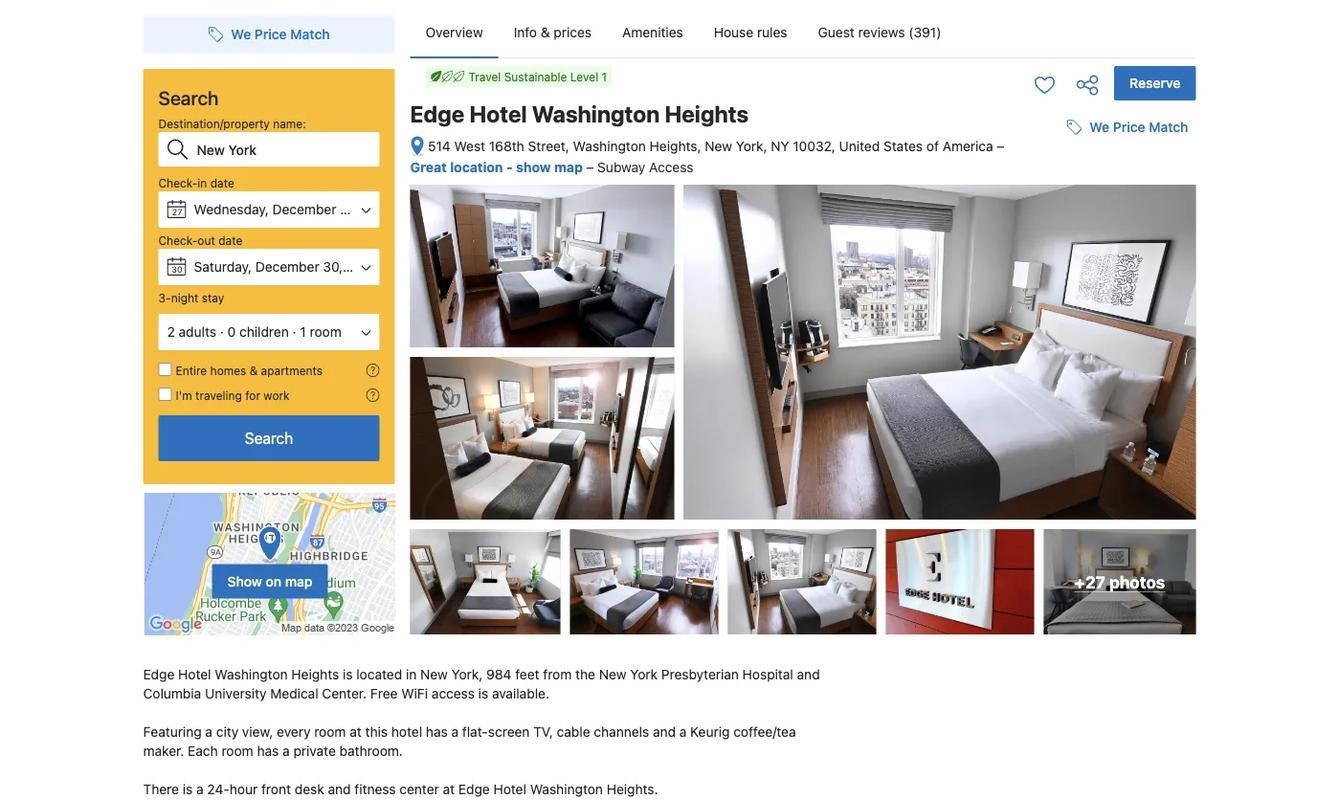 Task type: vqa. For each thing, say whether or not it's contained in the screenshot.
the Tokyo
no



Task type: describe. For each thing, give the bounding box(es) containing it.
united states of america
[[1002, 380, 1137, 393]]

next image
[[1179, 298, 1191, 309]]

a down every
[[283, 744, 290, 759]]

0 horizontal spatial search
[[158, 86, 219, 109]]

rules
[[757, 24, 788, 40]]

york, inside edge hotel washington heights is located in new york, 984 feet from the new york presbyterian hospital and columbia university medical center. free wifi access is available. featuring a city view, every room at this hotel has a flat-screen tv, cable channels and a keurig coffee/tea maker. each room has a private bathroom. there is a 24-hour front desk and fitness center at edge hotel washington heig
[[452, 667, 483, 683]]

we price match button inside search section
[[200, 17, 338, 52]]

access
[[649, 159, 694, 175]]

9.2
[[1151, 429, 1173, 447]]

1 horizontal spatial we price match button
[[1059, 110, 1196, 145]]

towels,
[[1063, 310, 1104, 324]]

1 horizontal spatial has
[[426, 724, 448, 740]]

1 horizontal spatial match
[[1149, 119, 1189, 135]]

let
[[1103, 295, 1117, 310]]

30,
[[323, 259, 343, 275]]

heights,
[[650, 138, 701, 154]]

0 vertical spatial at
[[350, 724, 362, 740]]

if you select this option, we'll show you popular business travel features like breakfast, wifi and free parking. image
[[366, 389, 380, 402]]

they
[[1045, 295, 1073, 310]]

from
[[543, 667, 572, 683]]

apartments
[[261, 364, 323, 377]]

0 vertical spatial &
[[541, 24, 550, 40]]

america inside the 514 west 168th street, washington heights, new york, ny 10032, united states of america – great location - show map – subway access
[[943, 138, 993, 154]]

scored 9.2 element
[[1147, 422, 1177, 453]]

514 west 168th street, washington heights, new york, ny 10032, united states of america – great location - show map – subway access
[[410, 138, 1005, 175]]

search section
[[135, 0, 403, 637]]

house rules
[[714, 24, 788, 40]]

heights for edge hotel washington heights
[[665, 101, 749, 127]]

price inside search section
[[255, 26, 287, 42]]

1 horizontal spatial is
[[343, 667, 353, 683]]

1 horizontal spatial the
[[963, 325, 982, 339]]

access
[[432, 686, 475, 702]]

liked
[[970, 265, 997, 280]]

medical
[[270, 686, 318, 702]]

info & prices
[[514, 24, 592, 40]]

(391)
[[909, 24, 942, 40]]

0 vertical spatial the
[[1000, 265, 1019, 280]]

+27
[[1075, 572, 1106, 592]]

rated very good element
[[955, 204, 1139, 227]]

edge hotel washington heights
[[410, 101, 749, 127]]

24-
[[207, 782, 230, 798]]

previous image
[[942, 298, 953, 309]]

1 horizontal spatial 1
[[602, 70, 607, 83]]

if you select this option, we'll show you popular business travel features like breakfast, wifi and free parking. image
[[366, 389, 380, 402]]

desk
[[295, 782, 324, 798]]

need
[[998, 310, 1027, 324]]

great
[[410, 159, 447, 175]]

center.
[[322, 686, 367, 702]]

1 vertical spatial room
[[314, 724, 346, 740]]

2 · from the left
[[293, 324, 296, 340]]

1 vertical spatial –
[[586, 159, 594, 175]]

of for hotels
[[1101, 280, 1113, 295]]

edge inside i liked the fact that there was maid service daily.  a number of hotels don't do that.  they say, let us know if you need fresh towels, etc.  but the edge offered full maid service.
[[985, 325, 1015, 339]]

we price match inside search section
[[231, 26, 330, 42]]

2 vertical spatial is
[[183, 782, 193, 798]]

a left the 'flat-'
[[451, 724, 459, 740]]

city
[[216, 724, 239, 740]]

screen
[[488, 724, 530, 740]]

we inside search section
[[231, 26, 251, 42]]

washington down level
[[532, 101, 660, 127]]

house rules link
[[699, 8, 803, 57]]

work
[[264, 389, 290, 402]]

3-
[[158, 291, 171, 304]]

i'm traveling for work
[[176, 389, 290, 402]]

very
[[1064, 206, 1097, 225]]

0 vertical spatial maid
[[1134, 265, 1162, 280]]

check-in date
[[158, 176, 234, 190]]

there
[[143, 782, 179, 798]]

edge up 514
[[410, 101, 465, 127]]

maker.
[[143, 744, 184, 759]]

the inside edge hotel washington heights is located in new york, 984 feet from the new york presbyterian hospital and columbia university medical center. free wifi access is available. featuring a city view, every room at this hotel has a flat-screen tv, cable channels and a keurig coffee/tea maker. each room has a private bathroom. there is a 24-hour front desk and fitness center at edge hotel washington heig
[[576, 667, 596, 683]]

1 vertical spatial price
[[1113, 119, 1146, 135]]

i
[[963, 265, 966, 280]]

name:
[[273, 117, 306, 130]]

every
[[277, 724, 311, 740]]

location
[[450, 159, 503, 175]]

washington down the cable
[[530, 782, 603, 798]]

0 vertical spatial –
[[997, 138, 1005, 154]]

saturday,
[[194, 259, 252, 275]]

guest
[[818, 24, 855, 40]]

that
[[1048, 265, 1071, 280]]

1 horizontal spatial at
[[443, 782, 455, 798]]

1 horizontal spatial we price match
[[1090, 119, 1189, 135]]

2 horizontal spatial is
[[478, 686, 488, 702]]

hotel for edge hotel washington heights is located in new york, 984 feet from the new york presbyterian hospital and columbia university medical center. free wifi access is available. featuring a city view, every room at this hotel has a flat-screen tv, cable channels and a keurig coffee/tea maker. each room has a private bathroom. there is a 24-hour front desk and fitness center at edge hotel washington heig
[[178, 667, 211, 683]]

entire
[[176, 364, 207, 377]]

0 horizontal spatial new
[[420, 667, 448, 683]]

homes
[[210, 364, 246, 377]]

keurig
[[690, 724, 730, 740]]

3-night stay
[[158, 291, 224, 304]]

+27 photos link
[[1044, 530, 1196, 635]]

subway
[[598, 159, 646, 175]]

2 horizontal spatial and
[[797, 667, 820, 683]]

ny
[[771, 138, 789, 154]]

travel
[[469, 70, 501, 83]]

night
[[171, 291, 199, 304]]

1 vertical spatial states
[[1041, 380, 1076, 393]]

0 horizontal spatial and
[[328, 782, 351, 798]]

west
[[454, 138, 485, 154]]

a left 'keurig'
[[680, 724, 687, 740]]

168th
[[489, 138, 524, 154]]

search button
[[158, 416, 380, 461]]

guest reviews (391) link
[[803, 8, 957, 57]]

available.
[[492, 686, 550, 702]]

hour
[[230, 782, 258, 798]]

edge up columbia at the bottom left of page
[[143, 667, 175, 683]]

27,
[[340, 202, 358, 217]]

each
[[188, 744, 218, 759]]

hotel
[[391, 724, 422, 740]]

presbyterian
[[661, 667, 739, 683]]

8.2
[[1150, 213, 1173, 231]]

in inside search section
[[198, 176, 207, 190]]

new inside the 514 west 168th street, washington heights, new york, ny 10032, united states of america – great location - show map – subway access
[[705, 138, 733, 154]]

1 vertical spatial has
[[257, 744, 279, 759]]

2 adults · 0 children · 1 room button
[[158, 314, 380, 350]]

of for america
[[927, 138, 939, 154]]

private
[[293, 744, 336, 759]]

guest reviews (391)
[[818, 24, 942, 40]]

say,
[[1077, 295, 1099, 310]]

but
[[1133, 310, 1153, 324]]

info & prices link
[[499, 8, 607, 57]]

stay
[[202, 291, 224, 304]]

featuring
[[143, 724, 202, 740]]

saturday, december 30, 2023
[[194, 259, 379, 275]]



Task type: locate. For each thing, give the bounding box(es) containing it.
& right info
[[541, 24, 550, 40]]

amenities
[[622, 24, 683, 40]]

0 horizontal spatial match
[[290, 26, 330, 42]]

new left york
[[599, 667, 627, 683]]

center
[[400, 782, 439, 798]]

the right the "from" at the left bottom of page
[[576, 667, 596, 683]]

room up private
[[314, 724, 346, 740]]

1 horizontal spatial reviews
[[1098, 225, 1139, 239]]

reviews inside the guest reviews (391) link
[[858, 24, 905, 40]]

2023 right "27,"
[[362, 202, 394, 217]]

of inside the 514 west 168th street, washington heights, new york, ny 10032, united states of america – great location - show map – subway access
[[927, 138, 939, 154]]

0 vertical spatial reviews
[[858, 24, 905, 40]]

reviews down good
[[1098, 225, 1139, 239]]

date
[[210, 176, 234, 190], [218, 234, 243, 247]]

show on map
[[227, 574, 313, 589]]

edge right center
[[458, 782, 490, 798]]

match up "name:"
[[290, 26, 330, 42]]

1 vertical spatial we price match
[[1090, 119, 1189, 135]]

0 vertical spatial price
[[255, 26, 287, 42]]

& up for
[[250, 364, 258, 377]]

united inside the 514 west 168th street, washington heights, new york, ny 10032, united states of america – great location - show map – subway access
[[839, 138, 880, 154]]

daily.
[[1008, 280, 1038, 295]]

hotel for edge hotel washington heights
[[469, 101, 527, 127]]

1 vertical spatial map
[[285, 574, 313, 589]]

channels
[[594, 724, 649, 740]]

very good 391 reviews
[[1064, 206, 1139, 239]]

1 horizontal spatial in
[[406, 667, 417, 683]]

1 vertical spatial search
[[245, 429, 293, 448]]

edge down need
[[985, 325, 1015, 339]]

december left "27,"
[[272, 202, 336, 217]]

2 vertical spatial and
[[328, 782, 351, 798]]

york, left "ny"
[[736, 138, 767, 154]]

1 vertical spatial at
[[443, 782, 455, 798]]

room up 'apartments' on the top
[[310, 324, 342, 340]]

we price match
[[231, 26, 330, 42], [1090, 119, 1189, 135]]

1 vertical spatial the
[[963, 325, 982, 339]]

date right out
[[218, 234, 243, 247]]

heights up the 514 west 168th street, washington heights, new york, ny 10032, united states of america – great location - show map – subway access
[[665, 101, 749, 127]]

match
[[290, 26, 330, 42], [1149, 119, 1189, 135]]

0 horizontal spatial maid
[[1085, 325, 1113, 339]]

sustainable
[[504, 70, 567, 83]]

0 vertical spatial we
[[231, 26, 251, 42]]

0 vertical spatial hotel
[[469, 101, 527, 127]]

price up "name:"
[[255, 26, 287, 42]]

map down street, in the top of the page
[[554, 159, 583, 175]]

0 vertical spatial in
[[198, 176, 207, 190]]

1 horizontal spatial &
[[541, 24, 550, 40]]

2 horizontal spatial new
[[705, 138, 733, 154]]

of inside i liked the fact that there was maid service daily.  a number of hotels don't do that.  they say, let us know if you need fresh towels, etc.  but the edge offered full maid service.
[[1101, 280, 1113, 295]]

1 vertical spatial &
[[250, 364, 258, 377]]

don't
[[963, 295, 993, 310]]

30
[[172, 264, 183, 274]]

united down patricia
[[1002, 380, 1038, 393]]

2 vertical spatial hotel
[[494, 782, 527, 798]]

reviews inside very good 391 reviews
[[1098, 225, 1139, 239]]

match inside search section
[[290, 26, 330, 42]]

1 vertical spatial is
[[478, 686, 488, 702]]

maid
[[1134, 265, 1162, 280], [1085, 325, 1113, 339]]

states down full
[[1041, 380, 1076, 393]]

united right 10032,
[[839, 138, 880, 154]]

click to open map view image
[[410, 136, 425, 158]]

0 vertical spatial search
[[158, 86, 219, 109]]

1 horizontal spatial –
[[997, 138, 1005, 154]]

adults
[[179, 324, 216, 340]]

1 check- from the top
[[158, 176, 198, 190]]

states inside the 514 west 168th street, washington heights, new york, ny 10032, united states of america – great location - show map – subway access
[[884, 138, 923, 154]]

2023 for wednesday, december 27, 2023
[[362, 202, 394, 217]]

great location - show map button
[[410, 159, 586, 175]]

1 vertical spatial maid
[[1085, 325, 1113, 339]]

fitness
[[355, 782, 396, 798]]

service
[[963, 280, 1005, 295]]

1 vertical spatial december
[[255, 259, 319, 275]]

0 vertical spatial united
[[839, 138, 880, 154]]

0 horizontal spatial states
[[884, 138, 923, 154]]

room down city
[[222, 744, 253, 759]]

york,
[[736, 138, 767, 154], [452, 667, 483, 683]]

0 vertical spatial is
[[343, 667, 353, 683]]

we up destination/property name:
[[231, 26, 251, 42]]

check-out date
[[158, 234, 243, 247]]

hospital
[[743, 667, 794, 683]]

check- up 27
[[158, 176, 198, 190]]

in inside edge hotel washington heights is located in new york, 984 feet from the new york presbyterian hospital and columbia university medical center. free wifi access is available. featuring a city view, every room at this hotel has a flat-screen tv, cable channels and a keurig coffee/tea maker. each room has a private bathroom. there is a 24-hour front desk and fitness center at edge hotel washington heig
[[406, 667, 417, 683]]

984
[[486, 667, 512, 683]]

december for wednesday,
[[272, 202, 336, 217]]

1 vertical spatial 1
[[300, 324, 306, 340]]

price
[[255, 26, 287, 42], [1113, 119, 1146, 135]]

0 vertical spatial room
[[310, 324, 342, 340]]

the down if
[[963, 325, 982, 339]]

show
[[227, 574, 262, 589]]

heights inside edge hotel washington heights is located in new york, 984 feet from the new york presbyterian hospital and columbia university medical center. free wifi access is available. featuring a city view, every room at this hotel has a flat-screen tv, cable channels and a keurig coffee/tea maker. each room has a private bathroom. there is a 24-hour front desk and fitness center at edge hotel washington heig
[[291, 667, 339, 683]]

· right children
[[293, 324, 296, 340]]

1 vertical spatial heights
[[291, 667, 339, 683]]

2 check- from the top
[[158, 234, 198, 247]]

1 horizontal spatial and
[[653, 724, 676, 740]]

1 vertical spatial date
[[218, 234, 243, 247]]

1 vertical spatial match
[[1149, 119, 1189, 135]]

united
[[839, 138, 880, 154], [1002, 380, 1038, 393]]

+27 photos
[[1075, 572, 1165, 592]]

feet
[[515, 667, 540, 683]]

washington up university
[[215, 667, 288, 683]]

1 right level
[[602, 70, 607, 83]]

0 horizontal spatial reviews
[[858, 24, 905, 40]]

2 horizontal spatial of
[[1101, 280, 1113, 295]]

there
[[1075, 265, 1105, 280]]

you
[[974, 310, 995, 324]]

2 vertical spatial room
[[222, 744, 253, 759]]

america
[[943, 138, 993, 154], [1093, 380, 1137, 393]]

at left this
[[350, 724, 362, 740]]

0 vertical spatial and
[[797, 667, 820, 683]]

new up access
[[420, 667, 448, 683]]

1 vertical spatial and
[[653, 724, 676, 740]]

level
[[570, 70, 599, 83]]

1 horizontal spatial map
[[554, 159, 583, 175]]

free
[[370, 686, 398, 702]]

we price match down reserve button at the top right
[[1090, 119, 1189, 135]]

has right hotel
[[426, 724, 448, 740]]

in up wifi
[[406, 667, 417, 683]]

0 horizontal spatial price
[[255, 26, 287, 42]]

10032,
[[793, 138, 836, 154]]

out
[[198, 234, 215, 247]]

0 vertical spatial 2023
[[362, 202, 394, 217]]

for
[[245, 389, 260, 402]]

offered
[[1018, 325, 1060, 339]]

and
[[797, 667, 820, 683], [653, 724, 676, 740], [328, 782, 351, 798]]

room inside button
[[310, 324, 342, 340]]

maid up hotels
[[1134, 265, 1162, 280]]

is down 984
[[478, 686, 488, 702]]

located
[[356, 667, 402, 683]]

0 vertical spatial states
[[884, 138, 923, 154]]

do
[[996, 295, 1011, 310]]

map inside search section
[[285, 574, 313, 589]]

1 horizontal spatial united
[[1002, 380, 1038, 393]]

is up center.
[[343, 667, 353, 683]]

front
[[261, 782, 291, 798]]

· left 0
[[220, 324, 224, 340]]

and right hospital
[[797, 667, 820, 683]]

states right 10032,
[[884, 138, 923, 154]]

match down reserve button at the top right
[[1149, 119, 1189, 135]]

edge hotel washington heights is located in new york, 984 feet from the new york presbyterian hospital and columbia university medical center. free wifi access is available. featuring a city view, every room at this hotel has a flat-screen tv, cable channels and a keurig coffee/tea maker. each room has a private bathroom. there is a 24-hour front desk and fitness center at edge hotel washington heig
[[143, 667, 840, 799]]

in
[[198, 176, 207, 190], [406, 667, 417, 683]]

1 horizontal spatial maid
[[1134, 265, 1162, 280]]

edge
[[410, 101, 465, 127], [985, 325, 1015, 339], [143, 667, 175, 683], [458, 782, 490, 798]]

heights up medical
[[291, 667, 339, 683]]

a left city
[[205, 724, 213, 740]]

and right desk
[[328, 782, 351, 798]]

fresh
[[1030, 310, 1060, 324]]

entire homes & apartments
[[176, 364, 323, 377]]

check- for in
[[158, 176, 198, 190]]

at
[[350, 724, 362, 740], [443, 782, 455, 798]]

washington inside the 514 west 168th street, washington heights, new york, ny 10032, united states of america – great location - show map – subway access
[[573, 138, 646, 154]]

Where are you going? field
[[189, 132, 380, 167]]

in up wednesday,
[[198, 176, 207, 190]]

search inside button
[[245, 429, 293, 448]]

coffee/tea
[[734, 724, 796, 740]]

0 vertical spatial december
[[272, 202, 336, 217]]

0 vertical spatial america
[[943, 138, 993, 154]]

hotels
[[1116, 280, 1152, 295]]

map right "on" at the bottom of page
[[285, 574, 313, 589]]

check- for out
[[158, 234, 198, 247]]

date for check-in date
[[210, 176, 234, 190]]

0 horizontal spatial we price match
[[231, 26, 330, 42]]

1 horizontal spatial heights
[[665, 101, 749, 127]]

–
[[997, 138, 1005, 154], [586, 159, 594, 175]]

1 vertical spatial hotel
[[178, 667, 211, 683]]

0 vertical spatial we price match
[[231, 26, 330, 42]]

i'm
[[176, 389, 192, 402]]

0 horizontal spatial united
[[839, 138, 880, 154]]

0 horizontal spatial is
[[183, 782, 193, 798]]

1 horizontal spatial new
[[599, 667, 627, 683]]

0 vertical spatial york,
[[736, 138, 767, 154]]

hotel up columbia at the bottom left of page
[[178, 667, 211, 683]]

& inside search section
[[250, 364, 258, 377]]

tv,
[[533, 724, 553, 740]]

a left 24-
[[196, 782, 204, 798]]

0 horizontal spatial we
[[231, 26, 251, 42]]

info
[[514, 24, 537, 40]]

– left subway
[[586, 159, 594, 175]]

heights for edge hotel washington heights is located in new york, 984 feet from the new york presbyterian hospital and columbia university medical center. free wifi access is available. featuring a city view, every room at this hotel has a flat-screen tv, cable channels and a keurig coffee/tea maker. each room has a private bathroom. there is a 24-hour front desk and fitness center at edge hotel washington heig
[[291, 667, 339, 683]]

1 right children
[[300, 324, 306, 340]]

1 vertical spatial united
[[1002, 380, 1038, 393]]

know
[[1138, 295, 1168, 310]]

1 horizontal spatial york,
[[736, 138, 767, 154]]

date for check-out date
[[218, 234, 243, 247]]

1 · from the left
[[220, 324, 224, 340]]

date up wednesday,
[[210, 176, 234, 190]]

0 horizontal spatial at
[[350, 724, 362, 740]]

price down reserve button at the top right
[[1113, 119, 1146, 135]]

2023 for saturday, december 30, 2023
[[347, 259, 379, 275]]

a
[[205, 724, 213, 740], [451, 724, 459, 740], [680, 724, 687, 740], [283, 744, 290, 759], [196, 782, 204, 798]]

we
[[231, 26, 251, 42], [1090, 119, 1110, 135]]

1 vertical spatial we
[[1090, 119, 1110, 135]]

search up destination/property
[[158, 86, 219, 109]]

flat-
[[462, 724, 488, 740]]

search down work
[[245, 429, 293, 448]]

hotel up 168th
[[469, 101, 527, 127]]

and right channels
[[653, 724, 676, 740]]

room
[[310, 324, 342, 340], [314, 724, 346, 740], [222, 744, 253, 759]]

1
[[602, 70, 607, 83], [300, 324, 306, 340]]

map inside the 514 west 168th street, washington heights, new york, ny 10032, united states of america – great location - show map – subway access
[[554, 159, 583, 175]]

reserve
[[1130, 75, 1181, 91]]

us
[[1121, 295, 1134, 310]]

1 horizontal spatial search
[[245, 429, 293, 448]]

at right center
[[443, 782, 455, 798]]

1 horizontal spatial ·
[[293, 324, 296, 340]]

0 vertical spatial match
[[290, 26, 330, 42]]

2023 right 30,
[[347, 259, 379, 275]]

0 horizontal spatial &
[[250, 364, 258, 377]]

this
[[365, 724, 388, 740]]

2 vertical spatial the
[[576, 667, 596, 683]]

we'll show you stays where you can have the entire place to yourself image
[[366, 364, 380, 377], [366, 364, 380, 377]]

0 horizontal spatial –
[[586, 159, 594, 175]]

is right there
[[183, 782, 193, 798]]

december for saturday,
[[255, 259, 319, 275]]

york, inside the 514 west 168th street, washington heights, new york, ny 10032, united states of america – great location - show map – subway access
[[736, 138, 767, 154]]

washington up subway
[[573, 138, 646, 154]]

0 horizontal spatial america
[[943, 138, 993, 154]]

overview
[[426, 24, 483, 40]]

391
[[1075, 225, 1095, 239]]

photos
[[1110, 572, 1165, 592]]

washington
[[532, 101, 660, 127], [573, 138, 646, 154], [215, 667, 288, 683], [530, 782, 603, 798]]

0 vertical spatial has
[[426, 724, 448, 740]]

we price match up "name:"
[[231, 26, 330, 42]]

new right heights,
[[705, 138, 733, 154]]

staff
[[955, 430, 988, 445]]

0 vertical spatial check-
[[158, 176, 198, 190]]

bathroom.
[[339, 744, 403, 759]]

– up rated very good element
[[997, 138, 1005, 154]]

scored 8.2 element
[[1147, 207, 1177, 238]]

december left 30,
[[255, 259, 319, 275]]

0 vertical spatial date
[[210, 176, 234, 190]]

0 vertical spatial heights
[[665, 101, 749, 127]]

0 horizontal spatial ·
[[220, 324, 224, 340]]

maid down towels,
[[1085, 325, 1113, 339]]

1 vertical spatial reviews
[[1098, 225, 1139, 239]]

we price match button
[[200, 17, 338, 52], [1059, 110, 1196, 145]]

the up "daily."
[[1000, 265, 1019, 280]]

1 vertical spatial 2023
[[347, 259, 379, 275]]

reviews
[[858, 24, 905, 40], [1098, 225, 1139, 239]]

hotel down screen
[[494, 782, 527, 798]]

we up very
[[1090, 119, 1110, 135]]

0 horizontal spatial heights
[[291, 667, 339, 683]]

0 horizontal spatial has
[[257, 744, 279, 759]]

cable
[[557, 724, 590, 740]]

1 inside button
[[300, 324, 306, 340]]

check- down 27
[[158, 234, 198, 247]]

1 vertical spatial we price match button
[[1059, 110, 1196, 145]]

reviews left (391)
[[858, 24, 905, 40]]

reserve button
[[1115, 66, 1196, 101]]

destination/property
[[158, 117, 270, 130]]

is
[[343, 667, 353, 683], [478, 686, 488, 702], [183, 782, 193, 798]]

we price match button up "name:"
[[200, 17, 338, 52]]

on
[[266, 574, 282, 589]]

we price match button down reserve button at the top right
[[1059, 110, 1196, 145]]

1 vertical spatial in
[[406, 667, 417, 683]]

york, up access
[[452, 667, 483, 683]]

2 vertical spatial of
[[1079, 380, 1090, 393]]

1 vertical spatial of
[[1101, 280, 1113, 295]]

0 horizontal spatial we price match button
[[200, 17, 338, 52]]

i liked the fact that there was maid service daily.  a number of hotels don't do that.  they say, let us know if you need fresh towels, etc.  but the edge offered full maid service.
[[963, 265, 1168, 339]]

1 horizontal spatial america
[[1093, 380, 1137, 393]]

0 horizontal spatial in
[[198, 176, 207, 190]]

0 vertical spatial 1
[[602, 70, 607, 83]]

has down view,
[[257, 744, 279, 759]]

1 vertical spatial check-
[[158, 234, 198, 247]]



